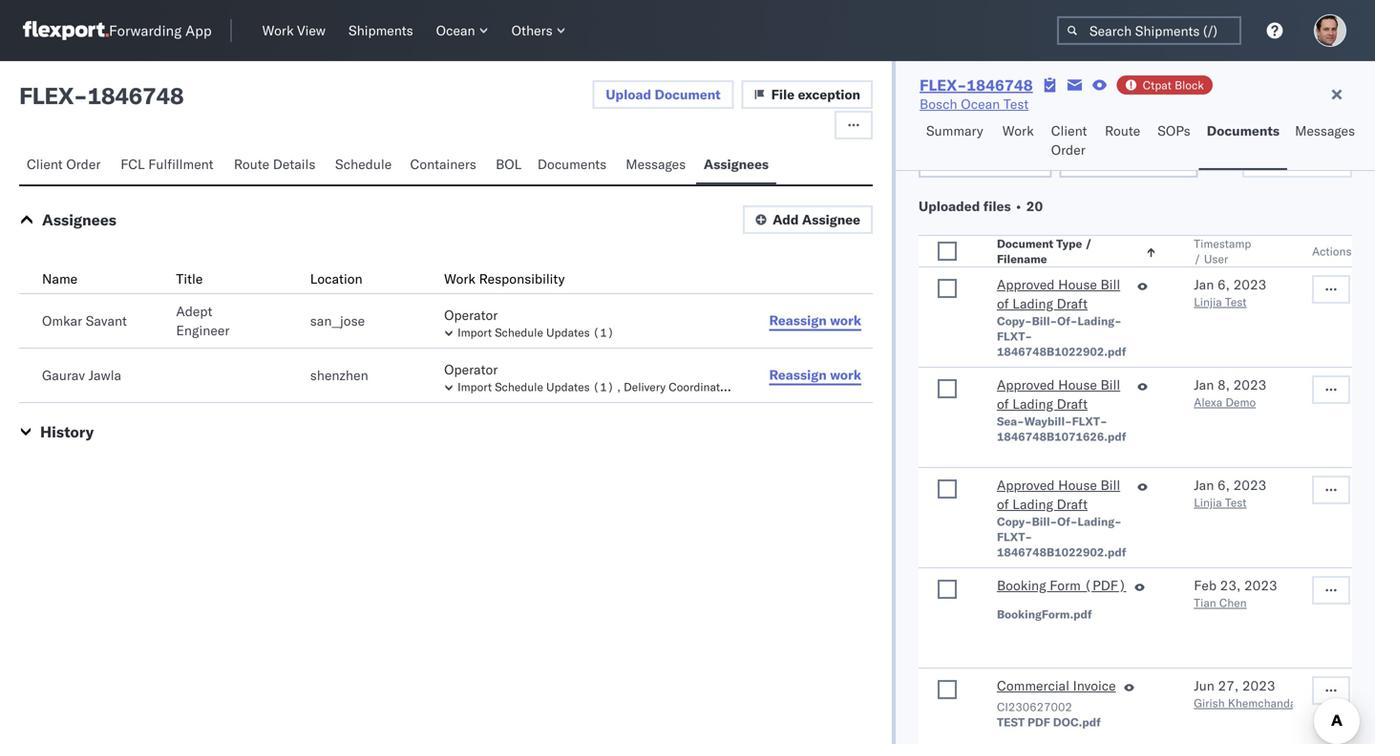 Task type: describe. For each thing, give the bounding box(es) containing it.
san_jose
[[310, 312, 365, 329]]

containers
[[410, 156, 477, 172]]

uploaded
[[919, 198, 981, 215]]

1 horizontal spatial documents button
[[1200, 114, 1288, 170]]

user
[[1205, 252, 1229, 266]]

bosch
[[920, 96, 958, 112]]

(pdf)
[[1085, 577, 1127, 594]]

messages for the leftmost messages button
[[626, 156, 686, 172]]

forwarding
[[109, 21, 182, 40]]

1 vertical spatial documents
[[538, 156, 607, 172]]

work responsibility
[[444, 270, 565, 287]]

app
[[186, 21, 212, 40]]

work button
[[995, 114, 1044, 170]]

shipments
[[349, 22, 413, 39]]

flexport. image
[[23, 21, 109, 40]]

omkar
[[42, 312, 82, 329]]

engineer
[[176, 322, 230, 339]]

updates for import schedule updates                (1)
[[547, 325, 590, 340]]

approved house bill of lading draft for 3rd "approved house bill of lading draft" link from the bottom of the page
[[997, 276, 1121, 312]]

(1) for import schedule updates                (1)
[[593, 325, 614, 340]]

import for import schedule updates                (1)            , delivery coordination                (1)
[[458, 380, 492, 394]]

location
[[310, 270, 363, 287]]

6, for third "approved house bill of lading draft" link
[[1218, 477, 1231, 493]]

bol
[[496, 156, 522, 172]]

jan for third "approved house bill of lading draft" link
[[1195, 477, 1215, 493]]

details
[[273, 156, 316, 172]]

import schedule updates                (1)            , delivery coordination                (1) button
[[444, 378, 761, 395]]

tian
[[1195, 596, 1217, 610]]

lading- for 3rd "approved house bill of lading draft" link from the bottom of the page
[[1078, 314, 1122, 328]]

-
[[74, 81, 87, 110]]

summary
[[927, 122, 984, 139]]

import schedule updates                (1)
[[458, 325, 614, 340]]

containers button
[[403, 147, 488, 184]]

history button
[[40, 422, 94, 441]]

booking form (pdf)
[[997, 577, 1127, 594]]

timestamp / user button
[[1191, 232, 1275, 267]]

block
[[1175, 78, 1205, 92]]

client order for the rightmost client order button
[[1052, 122, 1088, 158]]

lading for 2nd "approved house bill of lading draft" link
[[1013, 396, 1054, 412]]

booking form (pdf) link
[[997, 576, 1127, 599]]

2 approved from the top
[[997, 376, 1055, 393]]

responsibility
[[479, 270, 565, 287]]

document type / filename button
[[994, 232, 1156, 267]]

others
[[512, 22, 553, 39]]

copy-bill-of-lading- flxt- 1846748b1022902.pdf for third "approved house bill of lading draft" link
[[997, 515, 1127, 559]]

3 approved house bill of lading draft link from the top
[[997, 476, 1130, 514]]

pdf
[[1028, 715, 1051, 729]]

2023 for 2nd "approved house bill of lading draft" link
[[1234, 376, 1267, 393]]

bol button
[[488, 147, 530, 184]]

route details
[[234, 156, 316, 172]]

,
[[617, 380, 621, 394]]

assignees inside button
[[704, 156, 769, 172]]

add assignee
[[773, 211, 861, 228]]

3 house from the top
[[1059, 477, 1098, 493]]

sea-waybill-flxt- 1846748b1071626.pdf
[[997, 414, 1127, 444]]

copy-bill-of-lading- flxt- 1846748b1022902.pdf for 3rd "approved house bill of lading draft" link from the bottom of the page
[[997, 314, 1127, 359]]

8,
[[1218, 376, 1231, 393]]

1 horizontal spatial messages button
[[1288, 114, 1366, 170]]

delivery
[[624, 380, 666, 394]]

gaurav jawla
[[42, 367, 121, 384]]

(1) for import schedule updates                (1)            , delivery coordination                (1)
[[593, 380, 614, 394]]

messages for rightmost messages button
[[1296, 122, 1356, 139]]

0 vertical spatial schedule
[[335, 156, 392, 172]]

lading for 3rd "approved house bill of lading draft" link from the bottom of the page
[[1013, 295, 1054, 312]]

2023 for third "approved house bill of lading draft" link
[[1234, 477, 1267, 493]]

alexa
[[1195, 395, 1223, 409]]

1 horizontal spatial documents
[[1207, 122, 1280, 139]]

1 horizontal spatial assignees button
[[696, 147, 777, 184]]

jan 6, 2023 linjia test for 3rd "approved house bill of lading draft" link from the bottom of the page
[[1195, 276, 1267, 309]]

summary button
[[919, 114, 995, 170]]

0 horizontal spatial 1846748
[[87, 81, 184, 110]]

name
[[42, 270, 78, 287]]

flex
[[19, 81, 74, 110]]

0 vertical spatial document
[[655, 86, 721, 103]]

client order for leftmost client order button
[[27, 156, 101, 172]]

1 linjia from the top
[[1195, 295, 1223, 309]]

file
[[772, 86, 795, 103]]

of- for 3rd "approved house bill of lading draft" link from the bottom of the page
[[1058, 314, 1078, 328]]

3 approved from the top
[[997, 477, 1055, 493]]

2 linjia from the top
[[1195, 495, 1223, 510]]

fcl
[[121, 156, 145, 172]]

invoice
[[1074, 677, 1117, 694]]

form
[[1050, 577, 1081, 594]]

operator for import schedule updates                (1)            , delivery coordination                (1)
[[444, 361, 498, 378]]

download all
[[1257, 155, 1340, 172]]

23,
[[1221, 577, 1241, 594]]

updates for import schedule updates                (1)            , delivery coordination                (1)
[[547, 380, 590, 394]]

0 horizontal spatial client
[[27, 156, 63, 172]]

flex-1846748
[[920, 75, 1034, 95]]

timestamp / user
[[1195, 236, 1252, 266]]

waybill-
[[1025, 414, 1073, 429]]

test
[[997, 715, 1025, 729]]

27,
[[1219, 677, 1239, 694]]

timestamp
[[1195, 236, 1252, 251]]

fcl fulfillment
[[121, 156, 214, 172]]

jan for 2nd "approved house bill of lading draft" link
[[1195, 376, 1215, 393]]

2 vertical spatial test
[[1226, 495, 1247, 510]]

document type / filename
[[997, 236, 1093, 266]]

route for route
[[1105, 122, 1141, 139]]

draft for third "approved house bill of lading draft" link
[[1057, 496, 1088, 513]]

commercial invoice link
[[997, 676, 1117, 699]]

1 vertical spatial test
[[1226, 295, 1247, 309]]

savant
[[86, 312, 127, 329]]

0 horizontal spatial client order button
[[19, 147, 113, 184]]

upload document button
[[593, 80, 734, 109]]

forwarding app
[[109, 21, 212, 40]]

jun
[[1195, 677, 1215, 694]]

20
[[1027, 198, 1043, 215]]

test pdf doc.pdf
[[997, 715, 1101, 729]]

0 horizontal spatial order
[[66, 156, 101, 172]]

view
[[297, 22, 326, 39]]

2 approved house bill of lading draft link from the top
[[997, 375, 1130, 414]]

1 horizontal spatial order
[[1052, 141, 1086, 158]]

ci230627002
[[997, 700, 1073, 714]]

upload document
[[606, 86, 721, 103]]

adept engineer
[[176, 303, 230, 339]]

2023 inside feb 23, 2023 tian chen
[[1245, 577, 1278, 594]]



Task type: vqa. For each thing, say whether or not it's contained in the screenshot.
the topmost approved house bill of lading draft
yes



Task type: locate. For each thing, give the bounding box(es) containing it.
client down flex
[[27, 156, 63, 172]]

lading down filename
[[1013, 295, 1054, 312]]

approved house bill of lading draft
[[997, 276, 1121, 312], [997, 376, 1121, 412], [997, 477, 1121, 513]]

adept
[[176, 303, 213, 320]]

6, for 3rd "approved house bill of lading draft" link from the bottom of the page
[[1218, 276, 1231, 293]]

operator down import schedule updates                (1)
[[444, 361, 498, 378]]

/ inside document type / filename
[[1086, 236, 1093, 251]]

1846748b1022902.pdf up waybill-
[[997, 344, 1127, 359]]

actions
[[1313, 244, 1352, 258]]

2 import from the top
[[458, 380, 492, 394]]

0 vertical spatial house
[[1059, 276, 1098, 293]]

copy- for third "approved house bill of lading draft" link
[[997, 515, 1033, 529]]

linjia down user
[[1195, 295, 1223, 309]]

work view
[[262, 22, 326, 39]]

schedule
[[335, 156, 392, 172], [495, 325, 544, 340], [495, 380, 544, 394]]

jan 6, 2023 linjia test down user
[[1195, 276, 1267, 309]]

1 approved house bill of lading draft link from the top
[[997, 275, 1130, 313]]

6, down alexa
[[1218, 477, 1231, 493]]

exception
[[798, 86, 861, 103]]

work left view
[[262, 22, 294, 39]]

lading- down document type / filename button
[[1078, 314, 1122, 328]]

2 copy- from the top
[[997, 515, 1033, 529]]

1846748b1071626.pdf
[[997, 429, 1127, 444]]

add
[[773, 211, 799, 228]]

flxt- up booking
[[997, 530, 1033, 544]]

flxt-
[[997, 329, 1033, 343], [1073, 414, 1108, 429], [997, 530, 1033, 544]]

draft for 2nd "approved house bill of lading draft" link
[[1057, 396, 1088, 412]]

1 vertical spatial operator
[[444, 361, 498, 378]]

1 copy- from the top
[[997, 314, 1033, 328]]

1 vertical spatial reassign work
[[770, 366, 862, 383]]

/ inside timestamp / user
[[1195, 252, 1202, 266]]

1 vertical spatial draft
[[1057, 396, 1088, 412]]

1 horizontal spatial assignees
[[704, 156, 769, 172]]

of down sea-
[[997, 496, 1010, 513]]

shenzhen
[[310, 367, 369, 384]]

2023 for 3rd "approved house bill of lading draft" link from the bottom of the page
[[1234, 276, 1267, 293]]

bill- for third "approved house bill of lading draft" link
[[1033, 515, 1058, 529]]

1 of- from the top
[[1058, 314, 1078, 328]]

approved house bill of lading draft link up waybill-
[[997, 375, 1130, 414]]

approved house bill of lading draft up waybill-
[[997, 376, 1121, 412]]

order right work button
[[1052, 141, 1086, 158]]

operator down the work responsibility at left top
[[444, 307, 498, 323]]

0 vertical spatial of
[[997, 295, 1010, 312]]

chen
[[1220, 596, 1247, 610]]

download all button
[[1243, 149, 1353, 178]]

import schedule updates                (1) button
[[444, 325, 734, 340]]

updates left ','
[[547, 380, 590, 394]]

1 updates from the top
[[547, 325, 590, 340]]

2 6, from the top
[[1218, 477, 1231, 493]]

documents up download
[[1207, 122, 1280, 139]]

0 vertical spatial bill
[[1101, 276, 1121, 293]]

lading for third "approved house bill of lading draft" link
[[1013, 496, 1054, 513]]

client order left fcl
[[27, 156, 101, 172]]

1846748 up 'bosch ocean test'
[[967, 75, 1034, 95]]

bill up sea-waybill-flxt- 1846748b1071626.pdf
[[1101, 376, 1121, 393]]

0 vertical spatial linjia
[[1195, 295, 1223, 309]]

work down bosch ocean test link
[[1003, 122, 1034, 139]]

assignees button up add
[[696, 147, 777, 184]]

bill for 2nd "approved house bill of lading draft" link
[[1101, 376, 1121, 393]]

1 reassign work button from the top
[[758, 307, 873, 335]]

2023 inside jan 8, 2023 alexa demo
[[1234, 376, 1267, 393]]

0 vertical spatial of-
[[1058, 314, 1078, 328]]

2 reassign work from the top
[[770, 366, 862, 383]]

1 operator from the top
[[444, 307, 498, 323]]

client order right work button
[[1052, 122, 1088, 158]]

reassign work button
[[758, 307, 873, 335], [758, 361, 873, 390]]

bill- for 3rd "approved house bill of lading draft" link from the bottom of the page
[[1033, 314, 1058, 328]]

messages down upload document button
[[626, 156, 686, 172]]

1 1846748b1022902.pdf from the top
[[997, 344, 1127, 359]]

of- down document type / filename button
[[1058, 314, 1078, 328]]

bill down the 1846748b1071626.pdf
[[1101, 477, 1121, 493]]

1 house from the top
[[1059, 276, 1098, 293]]

(1) up import schedule updates                (1)            , delivery coordination                (1) button
[[593, 325, 614, 340]]

2 vertical spatial bill
[[1101, 477, 1121, 493]]

0 vertical spatial operator
[[444, 307, 498, 323]]

import down import schedule updates                (1)
[[458, 380, 492, 394]]

flxt- up the 1846748b1071626.pdf
[[1073, 414, 1108, 429]]

order left fcl
[[66, 156, 101, 172]]

house down document type / filename button
[[1059, 276, 1098, 293]]

0 vertical spatial lading-
[[1078, 314, 1122, 328]]

booking
[[997, 577, 1047, 594]]

0 vertical spatial messages
[[1296, 122, 1356, 139]]

upload
[[606, 86, 652, 103]]

of up sea-
[[997, 396, 1010, 412]]

0 vertical spatial import
[[458, 325, 492, 340]]

schedule right details
[[335, 156, 392, 172]]

2023 up the demo
[[1234, 376, 1267, 393]]

2 jan 6, 2023 linjia test from the top
[[1195, 477, 1267, 510]]

approved house bill of lading draft down document type / filename in the top of the page
[[997, 276, 1121, 312]]

ctpat block
[[1143, 78, 1205, 92]]

copy-bill-of-lading- flxt- 1846748b1022902.pdf up waybill-
[[997, 314, 1127, 359]]

2023
[[1234, 276, 1267, 293], [1234, 376, 1267, 393], [1234, 477, 1267, 493], [1245, 577, 1278, 594], [1243, 677, 1276, 694]]

2 house from the top
[[1059, 376, 1098, 393]]

1 import from the top
[[458, 325, 492, 340]]

1 vertical spatial schedule
[[495, 325, 544, 340]]

forwarding app link
[[23, 21, 212, 40]]

0 vertical spatial test
[[1004, 96, 1029, 112]]

documents button right the bol
[[530, 147, 618, 184]]

bill
[[1101, 276, 1121, 293], [1101, 376, 1121, 393], [1101, 477, 1121, 493]]

client right work button
[[1052, 122, 1088, 139]]

0 horizontal spatial documents button
[[530, 147, 618, 184]]

assignees button up name
[[42, 210, 117, 229]]

1 approved house bill of lading draft from the top
[[997, 276, 1121, 312]]

flxt- for 3rd "approved house bill of lading draft" link from the bottom of the page
[[997, 329, 1033, 343]]

copy- up booking
[[997, 515, 1033, 529]]

feb 23, 2023 tian chen
[[1195, 577, 1278, 610]]

schedule button
[[328, 147, 403, 184]]

work left responsibility
[[444, 270, 476, 287]]

0 vertical spatial documents
[[1207, 122, 1280, 139]]

flex-1846748 link
[[920, 75, 1034, 95]]

test down user
[[1226, 295, 1247, 309]]

reassign work
[[770, 312, 862, 329], [770, 366, 862, 383]]

2 copy-bill-of-lading- flxt- 1846748b1022902.pdf from the top
[[997, 515, 1127, 559]]

1 horizontal spatial client
[[1052, 122, 1088, 139]]

bosch ocean test
[[920, 96, 1029, 112]]

copy- down filename
[[997, 314, 1033, 328]]

ocean inside button
[[436, 22, 476, 39]]

0 vertical spatial /
[[1086, 236, 1093, 251]]

2 operator from the top
[[444, 361, 498, 378]]

2 vertical spatial approved
[[997, 477, 1055, 493]]

draft down the 1846748b1071626.pdf
[[1057, 496, 1088, 513]]

approved house bill of lading draft link down document type / filename button
[[997, 275, 1130, 313]]

documents right bol button
[[538, 156, 607, 172]]

2 lading- from the top
[[1078, 515, 1122, 529]]

1 draft from the top
[[1057, 295, 1088, 312]]

1 vertical spatial work
[[1003, 122, 1034, 139]]

client order button
[[1044, 114, 1098, 170], [19, 147, 113, 184]]

route
[[1105, 122, 1141, 139], [234, 156, 270, 172]]

3 of from the top
[[997, 496, 1010, 513]]

filename
[[997, 252, 1048, 266]]

ocean right shipments
[[436, 22, 476, 39]]

1 horizontal spatial client order button
[[1044, 114, 1098, 170]]

approved down filename
[[997, 276, 1055, 293]]

fcl fulfillment button
[[113, 147, 226, 184]]

1 vertical spatial ocean
[[961, 96, 1001, 112]]

0 vertical spatial assignees
[[704, 156, 769, 172]]

2 reassign from the top
[[770, 366, 827, 383]]

1 vertical spatial lading
[[1013, 396, 1054, 412]]

2 vertical spatial work
[[444, 270, 476, 287]]

draft down document type / filename button
[[1057, 295, 1088, 312]]

flxt- for third "approved house bill of lading draft" link
[[997, 530, 1033, 544]]

2 vertical spatial house
[[1059, 477, 1098, 493]]

work
[[830, 312, 862, 329], [830, 366, 862, 383]]

all
[[1324, 155, 1340, 172]]

1 vertical spatial approved
[[997, 376, 1055, 393]]

gaurav
[[42, 367, 85, 384]]

2 bill- from the top
[[1033, 515, 1058, 529]]

lading
[[1013, 295, 1054, 312], [1013, 396, 1054, 412], [1013, 496, 1054, 513]]

3 bill from the top
[[1101, 477, 1121, 493]]

ocean button
[[429, 18, 497, 43]]

1846748b1022902.pdf
[[997, 344, 1127, 359], [997, 545, 1127, 559]]

1 vertical spatial reassign work button
[[758, 361, 873, 390]]

0 vertical spatial jan
[[1195, 276, 1215, 293]]

of for 2nd "approved house bill of lading draft" link
[[997, 396, 1010, 412]]

lading up waybill-
[[1013, 396, 1054, 412]]

0 vertical spatial approved house bill of lading draft
[[997, 276, 1121, 312]]

2 vertical spatial flxt-
[[997, 530, 1033, 544]]

route inside button
[[234, 156, 270, 172]]

1846748b1022902.pdf for third "approved house bill of lading draft" link
[[997, 545, 1127, 559]]

1846748 down the forwarding
[[87, 81, 184, 110]]

1 vertical spatial copy-bill-of-lading- flxt- 1846748b1022902.pdf
[[997, 515, 1127, 559]]

work for work responsibility
[[444, 270, 476, 287]]

documents button right the sops
[[1200, 114, 1288, 170]]

bill- up booking form (pdf)
[[1033, 515, 1058, 529]]

lading- for third "approved house bill of lading draft" link
[[1078, 515, 1122, 529]]

house down the 1846748b1071626.pdf
[[1059, 477, 1098, 493]]

2023 right the 23,
[[1245, 577, 1278, 594]]

0 vertical spatial 6,
[[1218, 276, 1231, 293]]

2 vertical spatial jan
[[1195, 477, 1215, 493]]

document inside document type / filename
[[997, 236, 1054, 251]]

0 horizontal spatial messages button
[[618, 147, 696, 184]]

1 lading- from the top
[[1078, 314, 1122, 328]]

copy-
[[997, 314, 1033, 328], [997, 515, 1033, 529]]

2023 down 'timestamp / user' button
[[1234, 276, 1267, 293]]

0 horizontal spatial assignees button
[[42, 210, 117, 229]]

2 updates from the top
[[547, 380, 590, 394]]

work for work view
[[262, 22, 294, 39]]

0 horizontal spatial document
[[655, 86, 721, 103]]

2 vertical spatial approved house bill of lading draft link
[[997, 476, 1130, 514]]

2023 up khemchandani
[[1243, 677, 1276, 694]]

0 vertical spatial lading
[[1013, 295, 1054, 312]]

route inside button
[[1105, 122, 1141, 139]]

jan inside jan 8, 2023 alexa demo
[[1195, 376, 1215, 393]]

document up filename
[[997, 236, 1054, 251]]

∙
[[1015, 198, 1024, 215]]

1 horizontal spatial work
[[444, 270, 476, 287]]

flex-
[[920, 75, 967, 95]]

approved down the 1846748b1071626.pdf
[[997, 477, 1055, 493]]

2 work from the top
[[830, 366, 862, 383]]

of down filename
[[997, 295, 1010, 312]]

copy-bill-of-lading- flxt- 1846748b1022902.pdf up booking form (pdf)
[[997, 515, 1127, 559]]

bookingform.pdf
[[997, 607, 1093, 622]]

updates up import schedule updates                (1)            , delivery coordination                (1) button
[[547, 325, 590, 340]]

1 approved from the top
[[997, 276, 1055, 293]]

messages up all
[[1296, 122, 1356, 139]]

1 of from the top
[[997, 295, 1010, 312]]

jun 27, 2023 girish khemchandani
[[1195, 677, 1307, 710]]

0 vertical spatial jan 6, 2023 linjia test
[[1195, 276, 1267, 309]]

(1) right coordination
[[740, 380, 761, 394]]

approved house bill of lading draft down the 1846748b1071626.pdf
[[997, 477, 1121, 513]]

3 approved house bill of lading draft from the top
[[997, 477, 1121, 513]]

bill for 3rd "approved house bill of lading draft" link from the bottom of the page
[[1101, 276, 1121, 293]]

/ right type
[[1086, 236, 1093, 251]]

route for route details
[[234, 156, 270, 172]]

route details button
[[226, 147, 328, 184]]

assignees up add assignee 'button'
[[704, 156, 769, 172]]

0 vertical spatial approved
[[997, 276, 1055, 293]]

2 reassign work button from the top
[[758, 361, 873, 390]]

jan
[[1195, 276, 1215, 293], [1195, 376, 1215, 393], [1195, 477, 1215, 493]]

jawla
[[88, 367, 121, 384]]

0 vertical spatial approved house bill of lading draft link
[[997, 275, 1130, 313]]

linjia
[[1195, 295, 1223, 309], [1195, 495, 1223, 510]]

3 jan from the top
[[1195, 477, 1215, 493]]

1 6, from the top
[[1218, 276, 1231, 293]]

0 vertical spatial work
[[262, 22, 294, 39]]

sea-
[[997, 414, 1025, 429]]

2 of- from the top
[[1058, 515, 1078, 529]]

2 vertical spatial lading
[[1013, 496, 1054, 513]]

2023 inside jun 27, 2023 girish khemchandani
[[1243, 677, 1276, 694]]

jan 6, 2023 linjia test down the demo
[[1195, 477, 1267, 510]]

bosch ocean test link
[[920, 95, 1029, 114]]

ocean down flex-1846748 link
[[961, 96, 1001, 112]]

None checkbox
[[938, 480, 957, 499], [938, 680, 957, 699], [938, 480, 957, 499], [938, 680, 957, 699]]

bill down document type / filename button
[[1101, 276, 1121, 293]]

1 horizontal spatial 1846748
[[967, 75, 1034, 95]]

document right upload
[[655, 86, 721, 103]]

0 vertical spatial assignees button
[[696, 147, 777, 184]]

0 horizontal spatial documents
[[538, 156, 607, 172]]

1 vertical spatial linjia
[[1195, 495, 1223, 510]]

1 vertical spatial 6,
[[1218, 477, 1231, 493]]

jan up alexa
[[1195, 376, 1215, 393]]

2 jan from the top
[[1195, 376, 1215, 393]]

1 vertical spatial assignees
[[42, 210, 117, 229]]

1 horizontal spatial document
[[997, 236, 1054, 251]]

work view link
[[255, 18, 333, 43]]

of for 3rd "approved house bill of lading draft" link from the bottom of the page
[[997, 295, 1010, 312]]

route left the sops
[[1105, 122, 1141, 139]]

1 work from the top
[[830, 312, 862, 329]]

1 vertical spatial assignees button
[[42, 210, 117, 229]]

work for work
[[1003, 122, 1034, 139]]

3 lading from the top
[[1013, 496, 1054, 513]]

schedule for import schedule updates                (1)
[[495, 325, 544, 340]]

copy-bill-of-lading- flxt- 1846748b1022902.pdf
[[997, 314, 1127, 359], [997, 515, 1127, 559]]

sops button
[[1151, 114, 1200, 170]]

1846748b1022902.pdf for 3rd "approved house bill of lading draft" link from the bottom of the page
[[997, 344, 1127, 359]]

draft for 3rd "approved house bill of lading draft" link from the bottom of the page
[[1057, 295, 1088, 312]]

client
[[1052, 122, 1088, 139], [27, 156, 63, 172]]

1 reassign from the top
[[770, 312, 827, 329]]

reassign
[[770, 312, 827, 329], [770, 366, 827, 383]]

2 vertical spatial schedule
[[495, 380, 544, 394]]

0 vertical spatial reassign
[[770, 312, 827, 329]]

of for third "approved house bill of lading draft" link
[[997, 496, 1010, 513]]

sops
[[1158, 122, 1191, 139]]

file exception
[[772, 86, 861, 103]]

approved house bill of lading draft for 2nd "approved house bill of lading draft" link
[[997, 376, 1121, 412]]

0 vertical spatial reassign work button
[[758, 307, 873, 335]]

1 vertical spatial reassign
[[770, 366, 827, 383]]

jan 6, 2023 linjia test for third "approved house bill of lading draft" link
[[1195, 477, 1267, 510]]

2 lading from the top
[[1013, 396, 1054, 412]]

3 draft from the top
[[1057, 496, 1088, 513]]

0 vertical spatial 1846748b1022902.pdf
[[997, 344, 1127, 359]]

2 of from the top
[[997, 396, 1010, 412]]

0 horizontal spatial assignees
[[42, 210, 117, 229]]

test up work button
[[1004, 96, 1029, 112]]

0 vertical spatial reassign work
[[770, 312, 862, 329]]

1 vertical spatial messages
[[626, 156, 686, 172]]

house up waybill-
[[1059, 376, 1098, 393]]

1 bill from the top
[[1101, 276, 1121, 293]]

1 vertical spatial of-
[[1058, 515, 1078, 529]]

0 horizontal spatial client order
[[27, 156, 101, 172]]

import schedule updates                (1)            , delivery coordination                (1)
[[458, 380, 761, 394]]

0 vertical spatial client
[[1052, 122, 1088, 139]]

schedule down import schedule updates                (1)
[[495, 380, 544, 394]]

2 1846748b1022902.pdf from the top
[[997, 545, 1127, 559]]

1 lading from the top
[[1013, 295, 1054, 312]]

1 vertical spatial /
[[1195, 252, 1202, 266]]

assignees up name
[[42, 210, 117, 229]]

jan 8, 2023 alexa demo
[[1195, 376, 1267, 409]]

work
[[262, 22, 294, 39], [1003, 122, 1034, 139], [444, 270, 476, 287]]

Search Shipments (/) text field
[[1058, 16, 1242, 45]]

copy- for 3rd "approved house bill of lading draft" link from the bottom of the page
[[997, 314, 1033, 328]]

approved house bill of lading draft for third "approved house bill of lading draft" link
[[997, 477, 1121, 513]]

1 vertical spatial 1846748b1022902.pdf
[[997, 545, 1127, 559]]

1 vertical spatial work
[[830, 366, 862, 383]]

2 approved house bill of lading draft from the top
[[997, 376, 1121, 412]]

1 vertical spatial updates
[[547, 380, 590, 394]]

files
[[984, 198, 1011, 215]]

1 jan 6, 2023 linjia test from the top
[[1195, 276, 1267, 309]]

route button
[[1098, 114, 1151, 170]]

jan down alexa
[[1195, 477, 1215, 493]]

2 vertical spatial draft
[[1057, 496, 1088, 513]]

of- for third "approved house bill of lading draft" link
[[1058, 515, 1078, 529]]

1 vertical spatial jan
[[1195, 376, 1215, 393]]

bill- down filename
[[1033, 314, 1058, 328]]

flxt- down filename
[[997, 329, 1033, 343]]

ctpat
[[1143, 78, 1172, 92]]

lading- up (pdf)
[[1078, 515, 1122, 529]]

1 jan from the top
[[1195, 276, 1215, 293]]

1 horizontal spatial route
[[1105, 122, 1141, 139]]

others button
[[504, 18, 574, 43]]

1 vertical spatial import
[[458, 380, 492, 394]]

approved house bill of lading draft link down the 1846748b1071626.pdf
[[997, 476, 1130, 514]]

import for import schedule updates                (1)
[[458, 325, 492, 340]]

approved house bill of lading draft link
[[997, 275, 1130, 313], [997, 375, 1130, 414], [997, 476, 1130, 514]]

draft up sea-waybill-flxt- 1846748b1071626.pdf
[[1057, 396, 1088, 412]]

1 horizontal spatial messages
[[1296, 122, 1356, 139]]

0 vertical spatial route
[[1105, 122, 1141, 139]]

bill for third "approved house bill of lading draft" link
[[1101, 477, 1121, 493]]

1 horizontal spatial ocean
[[961, 96, 1001, 112]]

operator for import schedule updates                (1)
[[444, 307, 498, 323]]

linjia up feb
[[1195, 495, 1223, 510]]

1 vertical spatial approved house bill of lading draft link
[[997, 375, 1130, 414]]

of- up form
[[1058, 515, 1078, 529]]

jan for 3rd "approved house bill of lading draft" link from the bottom of the page
[[1195, 276, 1215, 293]]

0 vertical spatial bill-
[[1033, 314, 1058, 328]]

1 vertical spatial jan 6, 2023 linjia test
[[1195, 477, 1267, 510]]

2023 down the demo
[[1234, 477, 1267, 493]]

6, down user
[[1218, 276, 1231, 293]]

assignees button
[[696, 147, 777, 184], [42, 210, 117, 229]]

1 vertical spatial approved house bill of lading draft
[[997, 376, 1121, 412]]

(1)
[[593, 325, 614, 340], [593, 380, 614, 394], [740, 380, 761, 394]]

/ left user
[[1195, 252, 1202, 266]]

commercial
[[997, 677, 1070, 694]]

girish
[[1195, 696, 1226, 710]]

1846748b1022902.pdf up booking form (pdf)
[[997, 545, 1127, 559]]

title
[[176, 270, 203, 287]]

approved up sea-
[[997, 376, 1055, 393]]

history
[[40, 422, 94, 441]]

0 vertical spatial copy-
[[997, 314, 1033, 328]]

1 vertical spatial bill-
[[1033, 515, 1058, 529]]

0 vertical spatial ocean
[[436, 22, 476, 39]]

None checkbox
[[938, 242, 957, 261], [938, 279, 957, 298], [938, 379, 957, 398], [938, 580, 957, 599], [938, 242, 957, 261], [938, 279, 957, 298], [938, 379, 957, 398], [938, 580, 957, 599]]

0 vertical spatial work
[[830, 312, 862, 329]]

coordination
[[669, 380, 737, 394]]

1 vertical spatial document
[[997, 236, 1054, 251]]

work inside button
[[1003, 122, 1034, 139]]

0 horizontal spatial ocean
[[436, 22, 476, 39]]

1 vertical spatial route
[[234, 156, 270, 172]]

0 vertical spatial flxt-
[[997, 329, 1033, 343]]

flxt- inside sea-waybill-flxt- 1846748b1071626.pdf
[[1073, 414, 1108, 429]]

lading down the 1846748b1071626.pdf
[[1013, 496, 1054, 513]]

2 bill from the top
[[1101, 376, 1121, 393]]

documents
[[1207, 122, 1280, 139], [538, 156, 607, 172]]

test
[[1004, 96, 1029, 112], [1226, 295, 1247, 309], [1226, 495, 1247, 510]]

bill-
[[1033, 314, 1058, 328], [1033, 515, 1058, 529]]

test up the 23,
[[1226, 495, 1247, 510]]

schedule down responsibility
[[495, 325, 544, 340]]

1 bill- from the top
[[1033, 314, 1058, 328]]

download
[[1257, 155, 1320, 172]]

flex - 1846748
[[19, 81, 184, 110]]

schedule for import schedule updates                (1)            , delivery coordination                (1)
[[495, 380, 544, 394]]

type
[[1057, 236, 1083, 251]]

(1) left ','
[[593, 380, 614, 394]]

0 horizontal spatial messages
[[626, 156, 686, 172]]

2 draft from the top
[[1057, 396, 1088, 412]]

0 horizontal spatial route
[[234, 156, 270, 172]]

of
[[997, 295, 1010, 312], [997, 396, 1010, 412], [997, 496, 1010, 513]]

import down the work responsibility at left top
[[458, 325, 492, 340]]

route left details
[[234, 156, 270, 172]]

1 horizontal spatial client order
[[1052, 122, 1088, 158]]

omkar savant
[[42, 312, 127, 329]]

jan down user
[[1195, 276, 1215, 293]]

messages
[[1296, 122, 1356, 139], [626, 156, 686, 172]]

1 copy-bill-of-lading- flxt- 1846748b1022902.pdf from the top
[[997, 314, 1127, 359]]

1 reassign work from the top
[[770, 312, 862, 329]]



